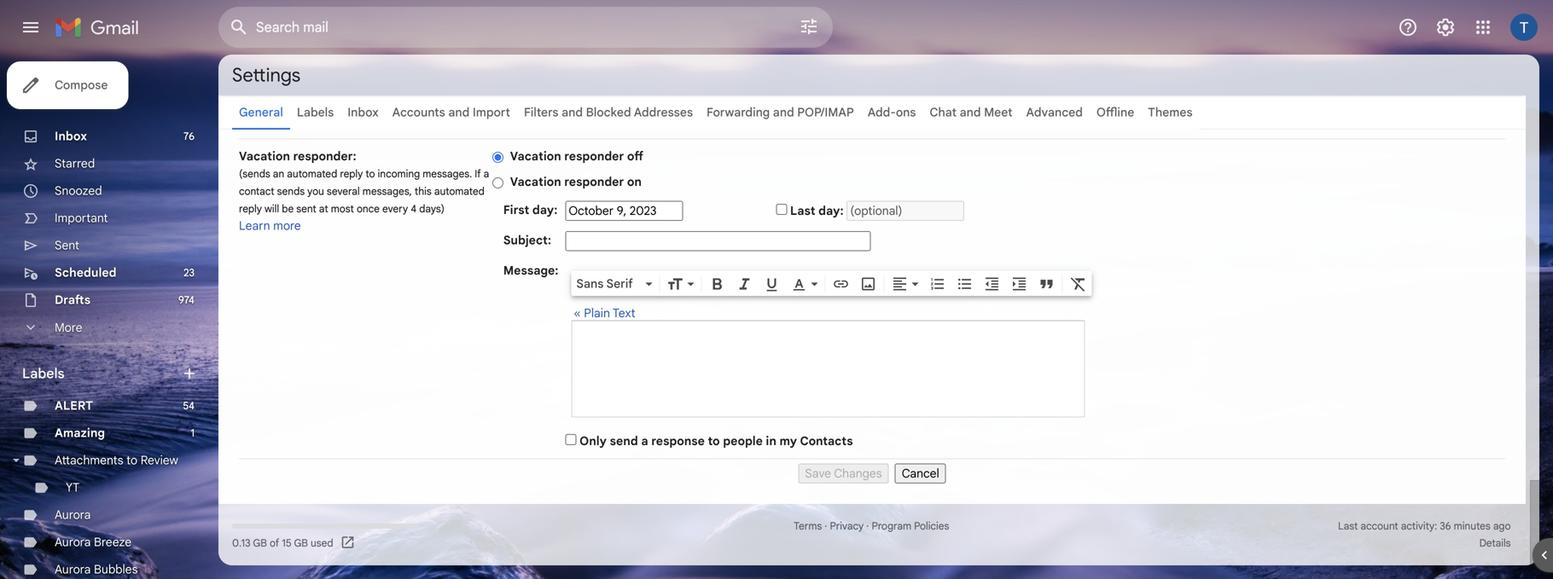 Task type: vqa. For each thing, say whether or not it's contained in the screenshot.
Chat
yes



Task type: describe. For each thing, give the bounding box(es) containing it.
yt
[[66, 480, 79, 495]]

incoming
[[378, 168, 420, 180]]

sent link
[[55, 238, 79, 253]]

76
[[183, 130, 195, 143]]

settings
[[232, 63, 300, 87]]

program policies link
[[872, 520, 949, 533]]

general link
[[239, 105, 283, 120]]

1
[[191, 427, 195, 440]]

2 · from the left
[[866, 520, 869, 533]]

more
[[273, 218, 301, 233]]

terms link
[[794, 520, 822, 533]]

filters
[[524, 105, 559, 120]]

1 · from the left
[[825, 520, 827, 533]]

bulleted list ‪(⌘⇧8)‬ image
[[956, 275, 973, 293]]

formatting options toolbar
[[571, 271, 1092, 296]]

off
[[627, 149, 643, 164]]

sans serif option
[[573, 275, 642, 293]]

add-ons
[[868, 105, 916, 120]]

responder for on
[[564, 175, 624, 189]]

indent more ‪(⌘])‬ image
[[1011, 275, 1028, 293]]

snoozed
[[55, 183, 102, 198]]

privacy
[[830, 520, 864, 533]]

amazing link
[[55, 426, 105, 441]]

more
[[55, 320, 82, 335]]

Search mail text field
[[256, 19, 751, 36]]

breeze
[[94, 535, 132, 550]]

day: for last day:
[[818, 204, 844, 218]]

minutes
[[1454, 520, 1491, 533]]

ons
[[896, 105, 916, 120]]

aurora link
[[55, 508, 91, 523]]

vacation for vacation responder on
[[510, 175, 561, 189]]

quote ‪(⌘⇧9)‬ image
[[1038, 275, 1055, 293]]

vacation responder on
[[510, 175, 642, 189]]

and for forwarding
[[773, 105, 794, 120]]

at
[[319, 203, 328, 215]]

forwarding and pop/imap link
[[707, 105, 854, 120]]

more button
[[0, 314, 205, 341]]

import
[[473, 105, 510, 120]]

a inside vacation responder: (sends an automated reply to incoming messages. if a contact sends you several messages, this automated reply will be sent at most once every 4 days) learn more
[[484, 168, 489, 180]]

attachments to review link
[[55, 453, 178, 468]]

people
[[723, 434, 763, 449]]

save changes
[[805, 466, 882, 481]]

filters and blocked addresses
[[524, 105, 693, 120]]

search mail image
[[224, 12, 254, 43]]

bubbles
[[94, 562, 138, 577]]

aurora breeze link
[[55, 535, 132, 550]]

vacation for vacation responder off
[[510, 149, 561, 164]]

alert
[[55, 399, 93, 413]]

Last day: checkbox
[[776, 204, 787, 215]]

used
[[311, 537, 333, 550]]

vacation for vacation responder: (sends an automated reply to incoming messages. if a contact sends you several messages, this automated reply will be sent at most once every 4 days) learn more
[[239, 149, 290, 164]]

add-ons link
[[868, 105, 916, 120]]

4
[[411, 203, 417, 215]]

italic ‪(⌘i)‬ image
[[736, 275, 753, 293]]

labels navigation
[[0, 55, 218, 579]]

Vacation responder off radio
[[492, 151, 503, 164]]

messages,
[[362, 185, 412, 198]]

day: for first day:
[[532, 202, 558, 217]]

details
[[1479, 537, 1511, 550]]

labels heading
[[22, 365, 181, 382]]

Subject text field
[[565, 231, 871, 251]]

gmail image
[[55, 10, 148, 44]]

alert link
[[55, 399, 93, 413]]

footer containing terms
[[218, 518, 1526, 552]]

program
[[872, 520, 911, 533]]

sends
[[277, 185, 305, 198]]

scheduled
[[55, 265, 117, 280]]

1 vertical spatial a
[[641, 434, 648, 449]]

meet
[[984, 105, 1013, 120]]

addresses
[[634, 105, 693, 120]]

1 vertical spatial inbox link
[[55, 129, 87, 144]]

to inside labels navigation
[[126, 453, 137, 468]]

review
[[141, 453, 178, 468]]

snoozed link
[[55, 183, 102, 198]]

attachments
[[55, 453, 123, 468]]

responder:
[[293, 149, 356, 164]]

aurora for aurora breeze
[[55, 535, 91, 550]]

offline
[[1096, 105, 1134, 120]]

cancel
[[902, 466, 939, 481]]

vacation responder: (sends an automated reply to incoming messages. if a contact sends you several messages, this automated reply will be sent at most once every 4 days) learn more
[[239, 149, 489, 233]]

messages.
[[423, 168, 472, 180]]

response
[[651, 434, 705, 449]]

navigation containing save changes
[[239, 460, 1505, 484]]

my
[[780, 434, 797, 449]]

scheduled link
[[55, 265, 117, 280]]

offline link
[[1096, 105, 1134, 120]]

bold ‪(⌘b)‬ image
[[709, 275, 726, 293]]

ago
[[1493, 520, 1511, 533]]

you
[[307, 185, 324, 198]]

2 gb from the left
[[294, 537, 308, 550]]

this
[[415, 185, 432, 198]]

1 gb from the left
[[253, 537, 267, 550]]

indent less ‪(⌘[)‬ image
[[983, 275, 1000, 293]]

add-
[[868, 105, 896, 120]]

inbox for the bottom inbox link
[[55, 129, 87, 144]]

vacation responder off
[[510, 149, 643, 164]]

Vacation responder on radio
[[492, 176, 503, 189]]

filters and blocked addresses link
[[524, 105, 693, 120]]

advanced link
[[1026, 105, 1083, 120]]

and for accounts
[[448, 105, 470, 120]]

labels link
[[297, 105, 334, 120]]

starred
[[55, 156, 95, 171]]

drafts link
[[55, 293, 91, 308]]

if
[[475, 168, 481, 180]]

blocked
[[586, 105, 631, 120]]

aurora for the aurora link
[[55, 508, 91, 523]]

responder for off
[[564, 149, 624, 164]]

0 horizontal spatial reply
[[239, 203, 262, 215]]

only
[[579, 434, 607, 449]]

(sends
[[239, 168, 270, 180]]

changes
[[834, 466, 882, 481]]



Task type: locate. For each thing, give the bounding box(es) containing it.
aurora bubbles
[[55, 562, 138, 577]]

forwarding and pop/imap
[[707, 105, 854, 120]]

day:
[[532, 202, 558, 217], [818, 204, 844, 218]]

last inside 'last account activity: 36 minutes ago details'
[[1338, 520, 1358, 533]]

last left account
[[1338, 520, 1358, 533]]

1 horizontal spatial inbox link
[[348, 105, 379, 120]]

chat
[[930, 105, 957, 120]]

serif
[[606, 276, 633, 291]]

important link
[[55, 211, 108, 226]]

0 horizontal spatial ·
[[825, 520, 827, 533]]

automated down messages.
[[434, 185, 485, 198]]

vacation inside vacation responder: (sends an automated reply to incoming messages. if a contact sends you several messages, this automated reply will be sent at most once every 4 days) learn more
[[239, 149, 290, 164]]

details link
[[1479, 537, 1511, 550]]

to inside vacation responder: (sends an automated reply to incoming messages. if a contact sends you several messages, this automated reply will be sent at most once every 4 days) learn more
[[366, 168, 375, 180]]

last day:
[[790, 204, 844, 218]]

labels up the alert
[[22, 365, 65, 382]]

0 horizontal spatial a
[[484, 168, 489, 180]]

link ‪(⌘k)‬ image
[[832, 275, 849, 293]]

labels for labels 'heading'
[[22, 365, 65, 382]]

0 vertical spatial responder
[[564, 149, 624, 164]]

follow link to manage storage image
[[340, 535, 357, 552]]

and for filters
[[562, 105, 583, 120]]

0 vertical spatial inbox link
[[348, 105, 379, 120]]

chat and meet link
[[930, 105, 1013, 120]]

settings image
[[1435, 17, 1456, 38]]

starred link
[[55, 156, 95, 171]]

day: right last day: 'checkbox'
[[818, 204, 844, 218]]

message:
[[503, 263, 558, 278]]

2 vertical spatial to
[[126, 453, 137, 468]]

and
[[448, 105, 470, 120], [562, 105, 583, 120], [773, 105, 794, 120], [960, 105, 981, 120]]

general
[[239, 105, 283, 120]]

insert image image
[[860, 275, 877, 293]]

0 vertical spatial reply
[[340, 168, 363, 180]]

1 vertical spatial reply
[[239, 203, 262, 215]]

last account activity: 36 minutes ago details
[[1338, 520, 1511, 550]]

navigation
[[239, 460, 1505, 484]]

1 horizontal spatial inbox
[[348, 105, 379, 120]]

remove formatting ‪(⌘\)‬ image
[[1070, 275, 1087, 293]]

footer
[[218, 518, 1526, 552]]

first day:
[[503, 202, 558, 217]]

learn
[[239, 218, 270, 233]]

most
[[331, 203, 354, 215]]

0 horizontal spatial inbox link
[[55, 129, 87, 144]]

in
[[766, 434, 776, 449]]

inbox link right labels link
[[348, 105, 379, 120]]

inbox up starred
[[55, 129, 87, 144]]

0 horizontal spatial day:
[[532, 202, 558, 217]]

reply
[[340, 168, 363, 180], [239, 203, 262, 215]]

automated
[[287, 168, 337, 180], [434, 185, 485, 198]]

0 vertical spatial last
[[790, 204, 815, 218]]

0 vertical spatial inbox
[[348, 105, 379, 120]]

account
[[1361, 520, 1398, 533]]

several
[[327, 185, 360, 198]]

0.13
[[232, 537, 251, 550]]

· right terms "link"
[[825, 520, 827, 533]]

0.13 gb of 15 gb used
[[232, 537, 333, 550]]

Only send a response to people in my Contacts checkbox
[[565, 434, 576, 445]]

important
[[55, 211, 108, 226]]

aurora down yt link
[[55, 508, 91, 523]]

2 vertical spatial aurora
[[55, 562, 91, 577]]

to
[[366, 168, 375, 180], [708, 434, 720, 449], [126, 453, 137, 468]]

inbox right labels link
[[348, 105, 379, 120]]

responder down vacation responder off
[[564, 175, 624, 189]]

1 aurora from the top
[[55, 508, 91, 523]]

cancel button
[[895, 464, 946, 484]]

2 horizontal spatial to
[[708, 434, 720, 449]]

and right filters
[[562, 105, 583, 120]]

be
[[282, 203, 294, 215]]

inbox inside labels navigation
[[55, 129, 87, 144]]

save changes button
[[798, 464, 889, 484]]

2 and from the left
[[562, 105, 583, 120]]

on
[[627, 175, 642, 189]]

1 horizontal spatial day:
[[818, 204, 844, 218]]

day: right first
[[532, 202, 558, 217]]

0 vertical spatial automated
[[287, 168, 337, 180]]

0 horizontal spatial last
[[790, 204, 815, 218]]

save
[[805, 466, 831, 481]]

1 horizontal spatial last
[[1338, 520, 1358, 533]]

0 horizontal spatial labels
[[22, 365, 65, 382]]

main menu image
[[20, 17, 41, 38]]

·
[[825, 520, 827, 533], [866, 520, 869, 533]]

0 horizontal spatial inbox
[[55, 129, 87, 144]]

underline ‪(⌘u)‬ image
[[763, 276, 780, 293]]

1 horizontal spatial gb
[[294, 537, 308, 550]]

0 vertical spatial to
[[366, 168, 375, 180]]

drafts
[[55, 293, 91, 308]]

days)
[[419, 203, 445, 215]]

23
[[184, 267, 195, 279]]

Last day: text field
[[847, 201, 964, 221]]

labels for labels link
[[297, 105, 334, 120]]

gb right 15
[[294, 537, 308, 550]]

4 and from the left
[[960, 105, 981, 120]]

inbox link up starred
[[55, 129, 87, 144]]

responder
[[564, 149, 624, 164], [564, 175, 624, 189]]

gb left of
[[253, 537, 267, 550]]

· right privacy 'link'
[[866, 520, 869, 533]]

15
[[282, 537, 292, 550]]

2 aurora from the top
[[55, 535, 91, 550]]

1 horizontal spatial ·
[[866, 520, 869, 533]]

sent
[[55, 238, 79, 253]]

amazing
[[55, 426, 105, 441]]

1 horizontal spatial reply
[[340, 168, 363, 180]]

974
[[178, 294, 195, 307]]

1 vertical spatial aurora
[[55, 535, 91, 550]]

will
[[265, 203, 279, 215]]

1 vertical spatial last
[[1338, 520, 1358, 533]]

First day: text field
[[565, 201, 683, 221]]

labels
[[297, 105, 334, 120], [22, 365, 65, 382]]

inbox for right inbox link
[[348, 105, 379, 120]]

reply up several at the left of page
[[340, 168, 363, 180]]

last for last day:
[[790, 204, 815, 218]]

numbered list ‪(⌘⇧7)‬ image
[[929, 275, 946, 293]]

1 vertical spatial to
[[708, 434, 720, 449]]

aurora for aurora bubbles
[[55, 562, 91, 577]]

and left the "pop/imap"
[[773, 105, 794, 120]]

yt link
[[66, 480, 79, 495]]

send
[[610, 434, 638, 449]]

advanced search options image
[[792, 9, 826, 44]]

1 horizontal spatial automated
[[434, 185, 485, 198]]

to left the review
[[126, 453, 137, 468]]

1 vertical spatial automated
[[434, 185, 485, 198]]

last right last day: 'checkbox'
[[790, 204, 815, 218]]

vacation up the (sends
[[239, 149, 290, 164]]

0 vertical spatial aurora
[[55, 508, 91, 523]]

0 vertical spatial labels
[[297, 105, 334, 120]]

sans
[[576, 276, 604, 291]]

aurora breeze
[[55, 535, 132, 550]]

aurora down the aurora link
[[55, 535, 91, 550]]

0 horizontal spatial gb
[[253, 537, 267, 550]]

aurora down aurora breeze
[[55, 562, 91, 577]]

1 vertical spatial responder
[[564, 175, 624, 189]]

a right send
[[641, 434, 648, 449]]

contact
[[239, 185, 274, 198]]

to up messages,
[[366, 168, 375, 180]]

vacation right vacation responder off radio
[[510, 149, 561, 164]]

1 and from the left
[[448, 105, 470, 120]]

of
[[270, 537, 279, 550]]

vacation up first day:
[[510, 175, 561, 189]]

0 horizontal spatial to
[[126, 453, 137, 468]]

sans serif
[[576, 276, 633, 291]]

attachments to review
[[55, 453, 178, 468]]

sent
[[296, 203, 316, 215]]

1 responder from the top
[[564, 149, 624, 164]]

terms · privacy · program policies
[[794, 520, 949, 533]]

1 vertical spatial labels
[[22, 365, 65, 382]]

automated up "you"
[[287, 168, 337, 180]]

1 vertical spatial inbox
[[55, 129, 87, 144]]

3 aurora from the top
[[55, 562, 91, 577]]

learn more link
[[239, 218, 301, 233]]

36
[[1440, 520, 1451, 533]]

to left people at the left bottom of page
[[708, 434, 720, 449]]

0 vertical spatial a
[[484, 168, 489, 180]]

and for chat
[[960, 105, 981, 120]]

1 horizontal spatial a
[[641, 434, 648, 449]]

2 responder from the top
[[564, 175, 624, 189]]

inbox link
[[348, 105, 379, 120], [55, 129, 87, 144]]

1 horizontal spatial to
[[366, 168, 375, 180]]

policies
[[914, 520, 949, 533]]

subject:
[[503, 233, 551, 248]]

support image
[[1398, 17, 1418, 38]]

last for last account activity: 36 minutes ago details
[[1338, 520, 1358, 533]]

3 and from the left
[[773, 105, 794, 120]]

accounts
[[392, 105, 445, 120]]

compose button
[[7, 61, 128, 109]]

and right chat
[[960, 105, 981, 120]]

a right if
[[484, 168, 489, 180]]

themes
[[1148, 105, 1193, 120]]

and left import
[[448, 105, 470, 120]]

None search field
[[218, 7, 833, 48]]

an
[[273, 168, 284, 180]]

themes link
[[1148, 105, 1193, 120]]

aurora bubbles link
[[55, 562, 138, 577]]

labels up responder:
[[297, 105, 334, 120]]

0 horizontal spatial automated
[[287, 168, 337, 180]]

1 horizontal spatial labels
[[297, 105, 334, 120]]

reply up learn
[[239, 203, 262, 215]]

vacation
[[239, 149, 290, 164], [510, 149, 561, 164], [510, 175, 561, 189]]

labels inside navigation
[[22, 365, 65, 382]]

privacy link
[[830, 520, 864, 533]]

responder up vacation responder on
[[564, 149, 624, 164]]

accounts and import
[[392, 105, 510, 120]]

only send a response to people in my contacts
[[579, 434, 853, 449]]



